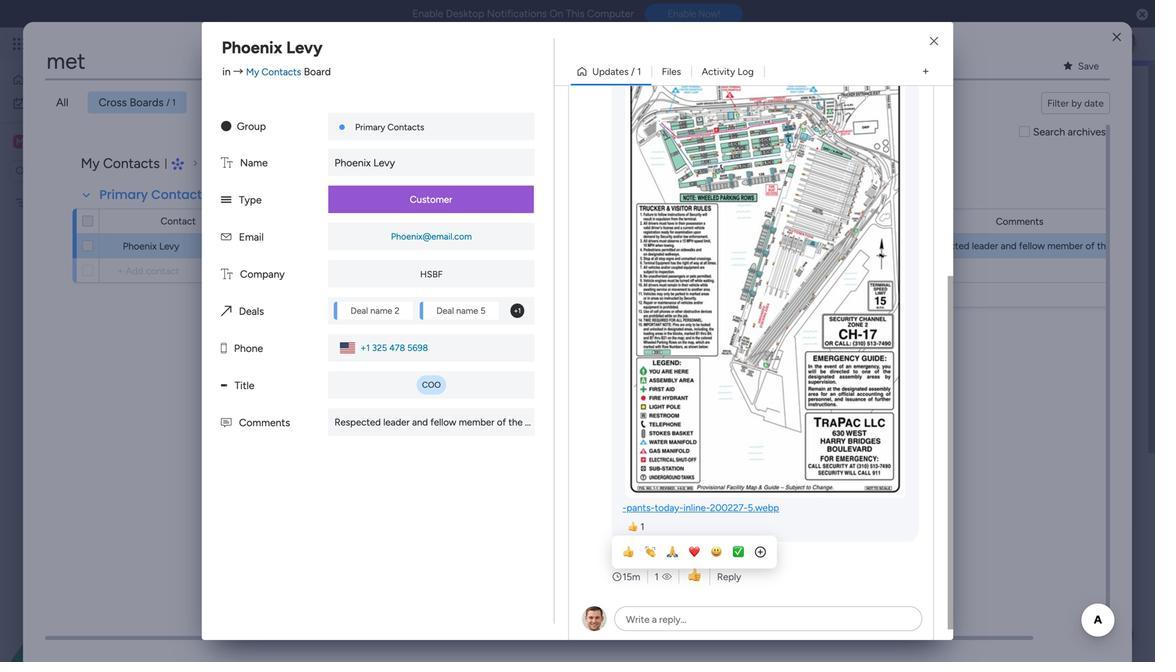 Task type: describe. For each thing, give the bounding box(es) containing it.
phoenix@email.com link down email field
[[388, 231, 475, 242]]

dapulse close image
[[1137, 8, 1149, 22]]

0 vertical spatial 2
[[645, 240, 650, 251]]

you
[[638, 237, 654, 249]]

name
[[240, 157, 268, 169]]

updates / 1
[[592, 66, 641, 77]]

respected for respected leader and fellow member of the board. i just met with him.
[[335, 416, 381, 428]]

title inside title field
[[859, 216, 878, 227]]

download all files
[[634, 548, 709, 559]]

board. for just
[[525, 416, 552, 428]]

group
[[237, 120, 266, 133]]

activity log button
[[692, 61, 764, 83]]

2 inside phoenix levy dialog
[[395, 305, 400, 316]]

select product image
[[12, 37, 26, 51]]

0 vertical spatial deal name 2
[[601, 240, 650, 251]]

0 vertical spatial +1 325 478 5698
[[731, 240, 798, 251]]

updates link
[[192, 91, 259, 113]]

on
[[550, 8, 563, 20]]

welcome
[[367, 100, 413, 113]]

❤️
[[689, 546, 700, 559]]

leader for respected leader and fellow member of the board. i ju
[[972, 240, 999, 252]]

Phone field
[[742, 214, 776, 229]]

home
[[30, 74, 57, 86]]

2 vertical spatial phoenix levy
[[123, 240, 179, 252]]

to inside welcome to work management
[[416, 100, 426, 113]]

325 for bottommost +1 325 478 5698 link
[[372, 342, 387, 353]]

download
[[634, 548, 677, 559]]

v2 long text column image
[[221, 417, 232, 429]]

1 horizontal spatial phoenix
[[222, 37, 282, 57]]

respected for respected leader and fellow member of the board. i ju
[[923, 240, 970, 252]]

/ inside cross boards / 1
[[166, 97, 170, 108]]

getting started with work management button
[[322, 340, 1009, 395]]

in inside phoenix levy dialog
[[222, 66, 231, 78]]

1 horizontal spatial coo
[[859, 241, 878, 251]]

board
[[304, 66, 331, 78]]

update feed image
[[942, 37, 955, 51]]

contact
[[161, 215, 196, 227]]

met
[[578, 416, 595, 428]]

members
[[952, 108, 998, 121]]

0 vertical spatial +1
[[731, 240, 740, 251]]

member for just
[[459, 416, 495, 428]]

✅
[[733, 546, 744, 559]]

title inside phoenix levy dialog
[[235, 380, 255, 392]]

him.
[[619, 416, 636, 428]]

management inside manage and run all aspects of your work in one unified place. from everyday tasks, to advanced projects, and processes, monday work management allows you to connect the dots, work smarter, and achieve shared goals.
[[550, 237, 607, 249]]

search
[[1033, 126, 1065, 138]]

type
[[239, 194, 262, 206]]

15m
[[623, 571, 640, 583]]

contacts down welcome
[[388, 122, 424, 133]]

my for my contacts
[[81, 155, 100, 172]]

and left run on the top left of the page
[[375, 222, 391, 234]]

all inside phoenix levy dialog
[[679, 548, 689, 559]]

log
[[738, 66, 754, 77]]

filter by date
[[1048, 97, 1104, 109]]

the inside manage and run all aspects of your work in one unified place. from everyday tasks, to advanced projects, and processes, monday work management allows you to connect the dots, work smarter, and achieve shared goals.
[[339, 251, 353, 263]]

enable now!
[[668, 8, 720, 19]]

search archives link
[[1020, 124, 1106, 140]]

325 for the topmost +1 325 478 5698 link
[[742, 240, 757, 251]]

lottie animation element
[[0, 523, 175, 662]]

-
[[623, 502, 627, 514]]

with inside 'dropdown button'
[[462, 360, 486, 375]]

write
[[626, 614, 650, 625]]

all inside manage and run all aspects of your work in one unified place. from everyday tasks, to advanced projects, and processes, monday work management allows you to connect the dots, work smarter, and achieve shared goals.
[[410, 222, 419, 234]]

Title field
[[856, 214, 881, 229]]

contacts up "contact"
[[151, 186, 208, 204]]

project
[[32, 197, 63, 208]]

view
[[924, 108, 949, 121]]

explore work management templates button
[[339, 279, 521, 301]]

i for ju
[[1143, 240, 1146, 252]]

2 horizontal spatial phoenix
[[335, 157, 371, 169]]

👍 button
[[618, 541, 640, 563]]

contacts left |
[[103, 155, 160, 172]]

and inside phoenix levy dialog
[[412, 416, 428, 428]]

coo inside phoenix levy dialog
[[422, 380, 441, 390]]

desktop
[[446, 8, 484, 20]]

product
[[483, 186, 527, 201]]

write a reply...
[[626, 614, 687, 625]]

manage and run all aspects of your work in one unified place. from everyday tasks, to advanced projects, and processes, monday work management allows you to connect the dots, work smarter, and achieve shared goals.
[[339, 222, 704, 263]]

m
[[16, 136, 24, 148]]

see plans button
[[222, 34, 288, 54]]

advanced
[[339, 237, 381, 249]]

😃 button
[[706, 541, 728, 563]]

all
[[56, 96, 68, 109]]

run
[[394, 222, 408, 234]]

5
[[481, 305, 486, 316]]

terry turtle image
[[1117, 33, 1139, 55]]

i for just
[[555, 416, 557, 428]]

m button
[[10, 130, 134, 153]]

and down processes,
[[440, 251, 456, 263]]

company inside company field
[[503, 216, 545, 227]]

5.webp
[[748, 502, 779, 514]]

in inside manage and run all aspects of your work in one unified place. from everyday tasks, to advanced projects, and processes, monday work management allows you to connect the dots, work smarter, and achieve shared goals.
[[514, 222, 522, 234]]

-pants-today-inline-200227-5.webp link
[[623, 502, 779, 514]]

Search in workspace field
[[29, 163, 115, 179]]

today-
[[655, 502, 684, 514]]

files button
[[652, 61, 692, 83]]

my contacts link
[[246, 66, 301, 78]]

comments inside phoenix levy dialog
[[239, 417, 290, 429]]

ju
[[1148, 240, 1155, 252]]

1 vertical spatial primary
[[99, 186, 148, 204]]

and down aspects
[[423, 237, 439, 249]]

v2 status image
[[221, 194, 231, 206]]

help button
[[1085, 623, 1133, 646]]

1 inside button
[[641, 521, 645, 533]]

respected leader and fellow member of the board. i ju
[[923, 240, 1155, 252]]

478 for bottommost +1 325 478 5698 link
[[389, 342, 405, 353]]

🙏
[[667, 546, 678, 559]]

deals inside phoenix levy dialog
[[239, 305, 264, 318]]

with inside phoenix levy dialog
[[597, 416, 616, 428]]

+1 325 478 5698 inside phoenix levy dialog
[[361, 342, 428, 353]]

work management product
[[377, 186, 527, 201]]

1 left v2 seen icon
[[655, 571, 659, 583]]

of for just
[[497, 416, 506, 428]]

enable for enable now!
[[668, 8, 696, 19]]

reply link
[[717, 571, 741, 583]]

save
[[1078, 60, 1099, 72]]

❤️ button
[[684, 541, 706, 563]]

dapulse text column image
[[221, 157, 233, 169]]

1 horizontal spatial to
[[657, 237, 666, 249]]

dapulse checkbox image
[[1020, 126, 1030, 138]]

archives
[[1068, 126, 1106, 138]]

the for respected leader and fellow member of the board. i just met with him.
[[509, 416, 523, 428]]

cross boards / 1
[[99, 96, 176, 109]]

leader for respected leader and fellow member of the board. i just met with him.
[[383, 416, 410, 428]]

0 vertical spatial +1 325 478 5698 link
[[725, 237, 798, 254]]

1 vertical spatial to
[[695, 222, 704, 234]]

phone inside phoenix levy dialog
[[234, 342, 263, 355]]

help
[[1097, 627, 1122, 641]]

see plans
[[240, 38, 282, 50]]

0 vertical spatial levy
[[286, 37, 323, 57]]

explore work management templates
[[350, 284, 510, 295]]

getting started with work management
[[374, 360, 592, 375]]

deal name 5
[[437, 305, 486, 316]]

2 horizontal spatial name
[[620, 240, 642, 251]]

my work
[[32, 97, 68, 109]]

work inside welcome to work management
[[367, 110, 416, 136]]

v2 phone column image
[[221, 342, 227, 355]]

work inside 'dropdown button'
[[489, 360, 516, 375]]

1 horizontal spatial phoenix levy
[[222, 37, 323, 57]]

place.
[[575, 222, 600, 234]]

files
[[691, 548, 709, 559]]

👍
[[623, 546, 634, 559]]

files
[[662, 66, 681, 77]]

my for my work
[[32, 97, 45, 109]]

dots,
[[355, 251, 377, 263]]

computer
[[587, 8, 634, 20]]

allows
[[609, 237, 636, 249]]

reply
[[717, 571, 741, 583]]



Task type: vqa. For each thing, say whether or not it's contained in the screenshot.
My to the right
yes



Task type: locate. For each thing, give the bounding box(es) containing it.
0 horizontal spatial deal
[[351, 305, 368, 316]]

Company field
[[500, 214, 548, 229]]

1 inside cross boards / 1
[[172, 97, 176, 108]]

1 vertical spatial +1 325 478 5698
[[361, 342, 428, 353]]

component image
[[172, 158, 184, 170]]

deals up the you
[[623, 216, 647, 227]]

5698 for the topmost +1 325 478 5698 link
[[778, 240, 798, 251]]

fellow down started
[[430, 416, 457, 428]]

goals.
[[525, 251, 550, 263]]

comments right v2 long text column image
[[239, 417, 290, 429]]

v2 email column image
[[221, 231, 231, 243]]

+1 right the connect
[[731, 240, 740, 251]]

deal down explore work management templates button
[[437, 305, 454, 316]]

/ right boards
[[166, 97, 170, 108]]

2 down explore work management templates button
[[395, 305, 400, 316]]

1 right boards
[[172, 97, 176, 108]]

0 horizontal spatial company
[[240, 268, 285, 281]]

-pants-today-inline-200227-5.webp
[[623, 502, 779, 514]]

hsbf down one
[[513, 241, 535, 252]]

primary down welcome
[[355, 122, 385, 133]]

everyday
[[627, 222, 666, 234]]

/
[[631, 66, 635, 77], [166, 97, 170, 108]]

my inside 'in → my contacts board'
[[246, 66, 259, 78]]

0 horizontal spatial enable
[[412, 8, 443, 20]]

478 down the "phone" field
[[759, 240, 775, 251]]

fellow for respected leader and fellow member of the board. i ju
[[1019, 240, 1045, 252]]

1 vertical spatial coo
[[422, 380, 441, 390]]

enable left desktop
[[412, 8, 443, 20]]

/ inside updates / 1 button
[[631, 66, 635, 77]]

from
[[602, 222, 624, 234]]

primary
[[355, 122, 385, 133], [99, 186, 148, 204]]

1 horizontal spatial comments
[[996, 216, 1044, 227]]

1 horizontal spatial deal
[[437, 305, 454, 316]]

leader inside phoenix levy dialog
[[383, 416, 410, 428]]

0 horizontal spatial my
[[32, 97, 45, 109]]

respected
[[923, 240, 970, 252], [335, 416, 381, 428]]

updates inside button
[[592, 66, 629, 77]]

478 for the topmost +1 325 478 5698 link
[[759, 240, 775, 251]]

levy up "board"
[[286, 37, 323, 57]]

325
[[742, 240, 757, 251], [372, 342, 387, 353]]

Email field
[[400, 214, 430, 229]]

activity log
[[702, 66, 754, 77]]

2 horizontal spatial phoenix levy
[[335, 157, 395, 169]]

2 vertical spatial of
[[497, 416, 506, 428]]

1 left the files
[[637, 66, 641, 77]]

phoenix@email.com down email field
[[391, 231, 472, 242]]

the for respected leader and fellow member of the board. i ju
[[1097, 240, 1112, 252]]

0 horizontal spatial with
[[462, 360, 486, 375]]

deal down explore
[[351, 305, 368, 316]]

0 vertical spatial title
[[859, 216, 878, 227]]

my contacts
[[81, 155, 160, 172]]

0 horizontal spatial /
[[166, 97, 170, 108]]

0 horizontal spatial primary
[[99, 186, 148, 204]]

1 vertical spatial company
[[240, 268, 285, 281]]

primary contacts inside phoenix levy dialog
[[355, 122, 424, 133]]

1 horizontal spatial +1 325 478 5698
[[731, 240, 798, 251]]

1 vertical spatial 5698
[[407, 342, 428, 353]]

work inside option
[[47, 97, 68, 109]]

home option
[[8, 69, 167, 91]]

management inside welcome to work management
[[421, 110, 552, 136]]

to right the you
[[657, 237, 666, 249]]

1 vertical spatial comments
[[239, 417, 290, 429]]

primary down my contacts
[[99, 186, 148, 204]]

1 vertical spatial all
[[679, 548, 689, 559]]

project management
[[32, 197, 122, 208]]

name down explore
[[370, 305, 392, 316]]

fellow down comments field
[[1019, 240, 1045, 252]]

1 horizontal spatial my
[[81, 155, 100, 172]]

respected leader and fellow member of the board. i just met with him.
[[335, 416, 636, 428]]

2 horizontal spatial deal
[[601, 240, 618, 251]]

200227-
[[710, 502, 748, 514]]

coo down title field
[[859, 241, 878, 251]]

close image
[[1113, 32, 1121, 42]]

title
[[859, 216, 878, 227], [235, 380, 255, 392]]

0 vertical spatial 325
[[742, 240, 757, 251]]

i
[[1143, 240, 1146, 252], [555, 416, 557, 428]]

view members button
[[912, 100, 1009, 128]]

1 vertical spatial my
[[32, 97, 45, 109]]

work management
[[111, 36, 214, 52]]

0 horizontal spatial primary contacts
[[99, 186, 208, 204]]

1 vertical spatial of
[[1086, 240, 1095, 252]]

email
[[404, 216, 427, 227], [239, 231, 264, 243]]

email up projects,
[[404, 216, 427, 227]]

my work option
[[8, 92, 167, 114]]

1
[[637, 66, 641, 77], [172, 97, 176, 108], [641, 521, 645, 533], [655, 571, 659, 583]]

respected inside phoenix levy dialog
[[335, 416, 381, 428]]

work management button
[[36, 26, 219, 62]]

/ left the files
[[631, 66, 635, 77]]

2 horizontal spatial of
[[1086, 240, 1095, 252]]

1 horizontal spatial member
[[1048, 240, 1083, 252]]

+1 325 478 5698 up getting
[[361, 342, 428, 353]]

work
[[111, 36, 136, 52], [47, 97, 68, 109], [367, 110, 416, 136], [377, 186, 404, 201], [491, 222, 512, 234], [527, 237, 548, 249], [379, 251, 400, 263], [384, 284, 405, 295], [489, 360, 516, 375]]

+1 325 478 5698 link up getting
[[355, 339, 428, 357]]

1 horizontal spatial name
[[456, 305, 478, 316]]

1 down "pants-"
[[641, 521, 645, 533]]

in left →
[[222, 66, 231, 78]]

enable now! button
[[645, 4, 743, 24]]

i left just
[[555, 416, 557, 428]]

all link
[[45, 91, 82, 113]]

customer
[[410, 194, 453, 205]]

board. left ju
[[1114, 240, 1141, 252]]

1 vertical spatial title
[[235, 380, 255, 392]]

to right welcome
[[416, 100, 426, 113]]

Deals field
[[620, 214, 650, 229]]

member inside phoenix levy dialog
[[459, 416, 495, 428]]

0 horizontal spatial deal name 2
[[351, 305, 400, 316]]

1 horizontal spatial deal name 2
[[601, 240, 650, 251]]

save button
[[1058, 58, 1105, 74]]

phoenix@email.com link down run on the top left of the page
[[372, 240, 458, 251]]

company
[[503, 216, 545, 227], [240, 268, 285, 281]]

phoenix levy down welcome
[[335, 157, 395, 169]]

manage
[[339, 222, 373, 234]]

of left ju
[[1086, 240, 1095, 252]]

1 vertical spatial levy
[[374, 157, 395, 169]]

2 down everyday
[[645, 240, 650, 251]]

enable for enable desktop notifications on this computer
[[412, 8, 443, 20]]

0 vertical spatial in
[[222, 66, 231, 78]]

filter by date button
[[1041, 92, 1110, 114]]

0 vertical spatial all
[[410, 222, 419, 234]]

478
[[759, 240, 775, 251], [389, 342, 405, 353]]

filter
[[1048, 97, 1069, 109]]

with right met
[[597, 416, 616, 428]]

1 vertical spatial +1 325 478 5698 link
[[355, 339, 428, 357]]

hsbf
[[513, 241, 535, 252], [420, 269, 443, 280]]

with right started
[[462, 360, 486, 375]]

phone inside field
[[746, 216, 773, 227]]

0 vertical spatial deals
[[623, 216, 647, 227]]

projects,
[[383, 237, 421, 249]]

levy down "contact"
[[159, 240, 179, 252]]

→
[[233, 66, 243, 78]]

0 horizontal spatial name
[[370, 305, 392, 316]]

deal down from
[[601, 240, 618, 251]]

phoenix levy
[[222, 37, 323, 57], [335, 157, 395, 169], [123, 240, 179, 252]]

contacts inside 'in → my contacts board'
[[262, 66, 301, 78]]

1 vertical spatial with
[[597, 416, 616, 428]]

and down comments field
[[1001, 240, 1017, 252]]

member for ju
[[1048, 240, 1083, 252]]

company up monday
[[503, 216, 545, 227]]

1 vertical spatial hsbf
[[420, 269, 443, 280]]

1 vertical spatial /
[[166, 97, 170, 108]]

None field
[[45, 44, 1110, 78]]

5698 for bottommost +1 325 478 5698 link
[[407, 342, 428, 353]]

fellow inside phoenix levy dialog
[[430, 416, 457, 428]]

option
[[0, 190, 175, 193]]

1 vertical spatial 325
[[372, 342, 387, 353]]

i left ju
[[1143, 240, 1146, 252]]

0 horizontal spatial board.
[[525, 416, 552, 428]]

325 inside phoenix levy dialog
[[372, 342, 387, 353]]

1 vertical spatial phone
[[234, 342, 263, 355]]

contacts down plans
[[262, 66, 301, 78]]

1 vertical spatial fellow
[[430, 416, 457, 428]]

0 horizontal spatial coo
[[422, 380, 441, 390]]

+1 down explore
[[361, 342, 370, 353]]

5698
[[778, 240, 798, 251], [407, 342, 428, 353]]

and down started
[[412, 416, 428, 428]]

close image
[[930, 36, 938, 46]]

leader down comments field
[[972, 240, 999, 252]]

phoenix levy up my contacts link on the top
[[222, 37, 323, 57]]

the inside phoenix levy dialog
[[509, 416, 523, 428]]

of inside phoenix levy dialog
[[497, 416, 506, 428]]

connect
[[668, 237, 704, 249]]

325 down the "phone" field
[[742, 240, 757, 251]]

fellow for respected leader and fellow member of the board. i just met with him.
[[430, 416, 457, 428]]

0 vertical spatial 478
[[759, 240, 775, 251]]

v2 seen image
[[662, 570, 672, 584]]

1 horizontal spatial the
[[509, 416, 523, 428]]

1 horizontal spatial +1 325 478 5698 link
[[725, 237, 798, 254]]

+1 inside phoenix levy dialog
[[361, 342, 370, 353]]

star image
[[1064, 61, 1073, 71]]

0 vertical spatial company
[[503, 216, 545, 227]]

0 horizontal spatial to
[[416, 100, 426, 113]]

0 vertical spatial primary contacts
[[355, 122, 424, 133]]

dapulse text column image
[[221, 268, 233, 281]]

1 vertical spatial respected
[[335, 416, 381, 428]]

enable inside button
[[668, 8, 696, 19]]

🙏 button
[[662, 541, 684, 563]]

+1 325 478 5698 down the "phone" field
[[731, 240, 798, 251]]

boards
[[130, 96, 164, 109]]

0 horizontal spatial leader
[[383, 416, 410, 428]]

0 horizontal spatial comments
[[239, 417, 290, 429]]

Comments field
[[993, 214, 1047, 229]]

5698 inside phoenix levy dialog
[[407, 342, 428, 353]]

a
[[652, 614, 657, 625]]

management inside 'dropdown button'
[[519, 360, 592, 375]]

phoenix@email.com
[[391, 231, 472, 242], [375, 240, 456, 251]]

1 horizontal spatial leader
[[972, 240, 999, 252]]

2 horizontal spatial the
[[1097, 240, 1112, 252]]

enable
[[412, 8, 443, 20], [668, 8, 696, 19]]

aspects
[[422, 222, 455, 234]]

invite members image
[[972, 37, 986, 51]]

0 horizontal spatial phoenix
[[123, 240, 157, 252]]

all right run on the top left of the page
[[410, 222, 419, 234]]

1 horizontal spatial email
[[404, 216, 427, 227]]

name left 5 on the left of page
[[456, 305, 478, 316]]

v2 board relation small image
[[221, 305, 231, 318]]

primary contacts down welcome
[[355, 122, 424, 133]]

2 vertical spatial levy
[[159, 240, 179, 252]]

and
[[375, 222, 391, 234], [423, 237, 439, 249], [1001, 240, 1017, 252], [440, 251, 456, 263], [412, 416, 428, 428]]

1 horizontal spatial respected
[[923, 240, 970, 252]]

1 horizontal spatial 5698
[[778, 240, 798, 251]]

my down m button
[[81, 155, 100, 172]]

board. left just
[[525, 416, 552, 428]]

comments up respected leader and fellow member of the board. i ju
[[996, 216, 1044, 227]]

phoenix@email.com for phoenix@email.com link below run on the top left of the page
[[375, 240, 456, 251]]

1 vertical spatial email
[[239, 231, 264, 243]]

updates down 'computer'
[[592, 66, 629, 77]]

0 horizontal spatial deals
[[239, 305, 264, 318]]

0 vertical spatial member
[[1048, 240, 1083, 252]]

levy down welcome
[[374, 157, 395, 169]]

i inside dialog
[[555, 416, 557, 428]]

1 horizontal spatial fellow
[[1019, 240, 1045, 252]]

0 vertical spatial primary
[[355, 122, 385, 133]]

in
[[222, 66, 231, 78], [514, 222, 522, 234]]

1 horizontal spatial primary
[[355, 122, 385, 133]]

primary inside phoenix levy dialog
[[355, 122, 385, 133]]

2 vertical spatial my
[[81, 155, 100, 172]]

in left one
[[514, 222, 522, 234]]

1 vertical spatial primary contacts
[[99, 186, 208, 204]]

templates
[[467, 284, 510, 295]]

hsbf inside phoenix levy dialog
[[420, 269, 443, 280]]

0 horizontal spatial 325
[[372, 342, 387, 353]]

my
[[246, 66, 259, 78], [32, 97, 45, 109], [81, 155, 100, 172]]

phoenix levy dialog
[[0, 0, 1155, 662]]

of up processes,
[[458, 222, 467, 234]]

pants-
[[627, 502, 655, 514]]

all left ❤️
[[679, 548, 689, 559]]

notifications
[[487, 8, 547, 20]]

deal name 2 down from
[[601, 240, 650, 251]]

search archives
[[1033, 126, 1106, 138]]

company right dapulse text column icon at the top left
[[240, 268, 285, 281]]

enable desktop notifications on this computer
[[412, 8, 634, 20]]

to right column information image
[[695, 222, 704, 234]]

deals inside deals field
[[623, 216, 647, 227]]

of for one
[[458, 222, 467, 234]]

board. inside phoenix levy dialog
[[525, 416, 552, 428]]

workspace image
[[13, 134, 27, 149]]

0 horizontal spatial 478
[[389, 342, 405, 353]]

1 vertical spatial i
[[555, 416, 557, 428]]

processes,
[[441, 237, 487, 249]]

v2 sun image
[[221, 120, 231, 133]]

0 vertical spatial email
[[404, 216, 427, 227]]

column information image
[[679, 216, 690, 227]]

shared
[[494, 251, 523, 263]]

1 vertical spatial phoenix levy
[[335, 157, 395, 169]]

now!
[[699, 8, 720, 19]]

of inside manage and run all aspects of your work in one unified place. from everyday tasks, to advanced projects, and processes, monday work management allows you to connect the dots, work smarter, and achieve shared goals.
[[458, 222, 467, 234]]

0 horizontal spatial 5698
[[407, 342, 428, 353]]

lottie animation image
[[0, 523, 175, 662]]

the left just
[[509, 416, 523, 428]]

primary contacts down |
[[99, 186, 208, 204]]

1 inside button
[[637, 66, 641, 77]]

plans
[[259, 38, 282, 50]]

478 inside phoenix levy dialog
[[389, 342, 405, 353]]

my right →
[[246, 66, 259, 78]]

0 vertical spatial phoenix
[[222, 37, 282, 57]]

2 horizontal spatial levy
[[374, 157, 395, 169]]

email right v2 email column icon
[[239, 231, 264, 243]]

updates up 'v2 sun' icon
[[203, 96, 245, 109]]

member
[[1048, 240, 1083, 252], [459, 416, 495, 428]]

updates for updates / 1
[[592, 66, 629, 77]]

1 horizontal spatial primary contacts
[[355, 122, 424, 133]]

the left ju
[[1097, 240, 1112, 252]]

phoenix@email.com inside phoenix levy dialog
[[391, 231, 472, 242]]

of for ju
[[1086, 240, 1095, 252]]

0 vertical spatial i
[[1143, 240, 1146, 252]]

updates for updates
[[203, 96, 245, 109]]

✅ button
[[728, 541, 750, 563]]

board. for ju
[[1114, 240, 1141, 252]]

v2 dropdown column image
[[221, 380, 227, 392]]

+1 325 478 5698 link
[[725, 237, 798, 254], [355, 339, 428, 357]]

0 horizontal spatial 2
[[395, 305, 400, 316]]

the down advanced
[[339, 251, 353, 263]]

👏 button
[[640, 541, 662, 563]]

my work link
[[8, 92, 167, 114]]

coo down started
[[422, 380, 441, 390]]

0 vertical spatial phone
[[746, 216, 773, 227]]

updates / 1 button
[[571, 61, 652, 83]]

activity
[[702, 66, 735, 77]]

leader down getting
[[383, 416, 410, 428]]

email inside field
[[404, 216, 427, 227]]

1 horizontal spatial board.
[[1114, 240, 1141, 252]]

phoenix@email.com down run on the top left of the page
[[375, 240, 456, 251]]

1 button
[[623, 519, 650, 535]]

fellow
[[1019, 240, 1045, 252], [430, 416, 457, 428]]

smarter,
[[403, 251, 438, 263]]

325 up getting
[[372, 342, 387, 353]]

download all files link
[[617, 545, 709, 562]]

add view image
[[923, 67, 929, 77]]

name down everyday
[[620, 240, 642, 251]]

0 horizontal spatial +1 325 478 5698
[[361, 342, 428, 353]]

comments inside field
[[996, 216, 1044, 227]]

0 vertical spatial coo
[[859, 241, 878, 251]]

of down getting started with work management at the bottom
[[497, 416, 506, 428]]

inline-
[[684, 502, 710, 514]]

0 vertical spatial 5698
[[778, 240, 798, 251]]

1 vertical spatial leader
[[383, 416, 410, 428]]

company inside phoenix levy dialog
[[240, 268, 285, 281]]

comments
[[996, 216, 1044, 227], [239, 417, 290, 429]]

achieve
[[458, 251, 491, 263]]

1 vertical spatial deals
[[239, 305, 264, 318]]

home link
[[8, 69, 167, 91]]

1 enable from the left
[[412, 8, 443, 20]]

1 vertical spatial 478
[[389, 342, 405, 353]]

1 horizontal spatial +1
[[731, 240, 740, 251]]

phoenix@email.com for phoenix@email.com link below email field
[[391, 231, 472, 242]]

phoenix@email.com link
[[388, 231, 475, 242], [372, 240, 458, 251]]

+1 325 478 5698 link down the "phone" field
[[725, 237, 798, 254]]

project management list box
[[0, 188, 175, 400]]

hsbf up 'explore work management templates'
[[420, 269, 443, 280]]

0 horizontal spatial member
[[459, 416, 495, 428]]

1 horizontal spatial company
[[503, 216, 545, 227]]

0 horizontal spatial fellow
[[430, 416, 457, 428]]

deal name 2 inside phoenix levy dialog
[[351, 305, 400, 316]]

0 vertical spatial phoenix levy
[[222, 37, 323, 57]]

email inside phoenix levy dialog
[[239, 231, 264, 243]]

phoenix levy down "contact"
[[123, 240, 179, 252]]

my inside option
[[32, 97, 45, 109]]

my down home at the top of the page
[[32, 97, 45, 109]]

deals
[[623, 216, 647, 227], [239, 305, 264, 318]]

board.
[[1114, 240, 1141, 252], [525, 416, 552, 428]]

2 enable from the left
[[668, 8, 696, 19]]

1 horizontal spatial hsbf
[[513, 241, 535, 252]]

478 up getting
[[389, 342, 405, 353]]

deals right v2 board relation small image
[[239, 305, 264, 318]]

enable left now!
[[668, 8, 696, 19]]

0 horizontal spatial phoenix levy
[[123, 240, 179, 252]]

deal name 2 down explore
[[351, 305, 400, 316]]

2 vertical spatial phoenix
[[123, 240, 157, 252]]

1 vertical spatial updates
[[203, 96, 245, 109]]



